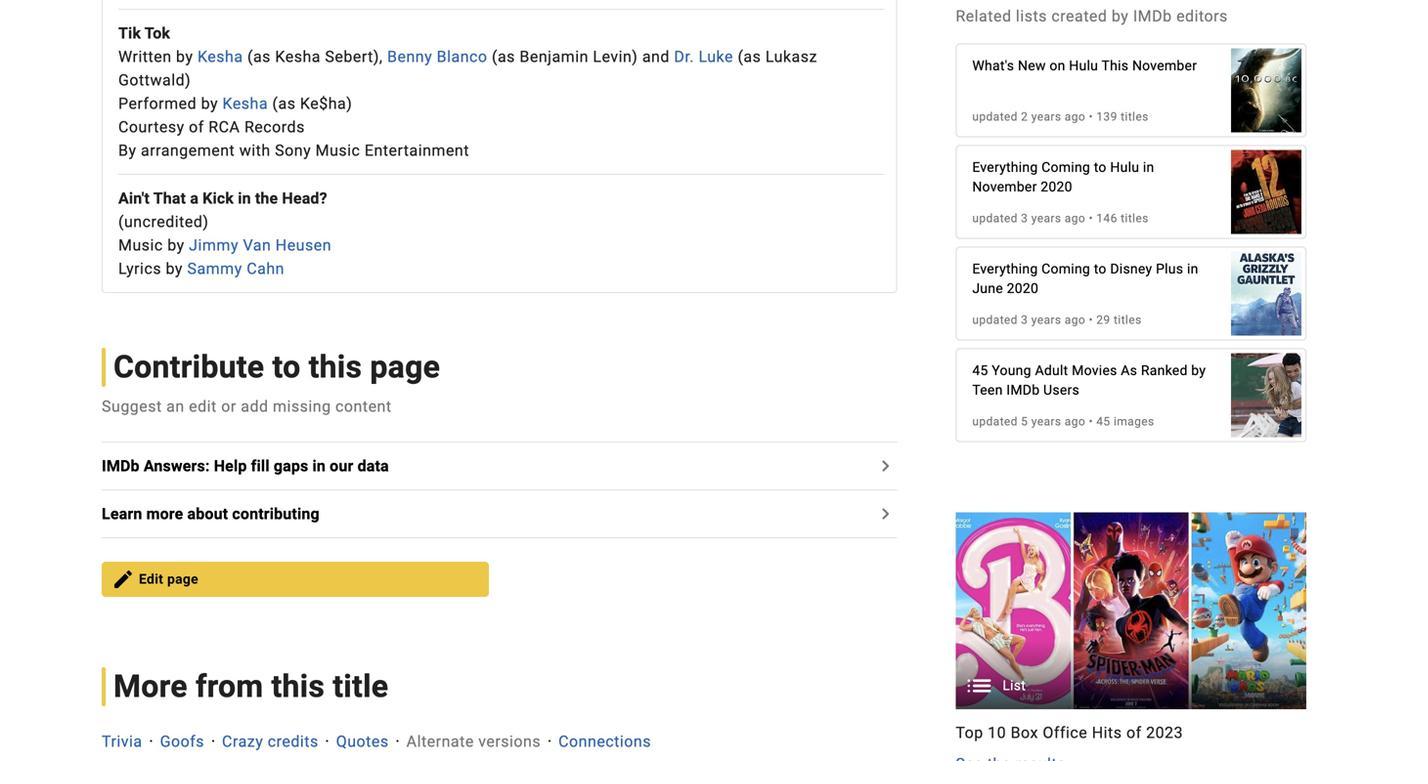 Task type: describe. For each thing, give the bounding box(es) containing it.
contributing
[[232, 505, 320, 524]]

ain't
[[118, 189, 150, 208]]

versions
[[479, 733, 541, 752]]

by right lyrics
[[166, 260, 183, 278]]

updated 2 years ago • 139 titles
[[973, 110, 1149, 124]]

in inside button
[[313, 457, 326, 476]]

quotes
[[336, 733, 389, 752]]

list
[[1003, 679, 1026, 695]]

everything for 2020
[[973, 159, 1038, 176]]

crazy credits button
[[222, 731, 319, 754]]

• for this
[[1089, 110, 1093, 124]]

edit page button
[[102, 562, 489, 598]]

more
[[146, 505, 183, 524]]

years for everything coming to hulu in november 2020
[[1032, 212, 1062, 225]]

fill
[[251, 457, 270, 476]]

updated 3 years ago • 29 titles
[[973, 313, 1142, 327]]

related
[[956, 7, 1012, 25]]

van
[[243, 236, 271, 255]]

by inside 45 young adult movies as ranked by teen imdb users
[[1192, 363, 1206, 379]]

kesha for kesha
[[198, 47, 243, 66]]

rca
[[209, 118, 240, 136]]

heusen
[[276, 236, 332, 255]]

29
[[1097, 313, 1111, 327]]

years for 45 young adult movies as ranked by teen imdb users
[[1032, 415, 1062, 429]]

45 young adult movies as ranked by teen imdb users
[[973, 363, 1206, 399]]

10,000 bc (2008) image
[[1231, 38, 1302, 143]]

top 10 box office hits of 2023
[[956, 725, 1184, 743]]

teen
[[973, 382, 1003, 399]]

top
[[956, 725, 984, 743]]

november for what's new on hulu this november
[[1133, 58, 1197, 74]]

go to learn more about contributing image
[[874, 503, 897, 526]]

trivia button
[[102, 731, 142, 754]]

ke$ha)
[[300, 94, 352, 113]]

10
[[988, 725, 1007, 743]]

production art image
[[956, 513, 1307, 710]]

imdb inside button
[[102, 457, 140, 476]]

movies
[[1072, 363, 1118, 379]]

what's new on hulu this november
[[973, 58, 1197, 74]]

about
[[187, 505, 228, 524]]

arrangement
[[141, 141, 235, 160]]

written
[[118, 47, 172, 66]]

imdb inside 45 young adult movies as ranked by teen imdb users
[[1007, 382, 1040, 399]]

3 for 2020
[[1021, 212, 1028, 225]]

everything for june
[[973, 261, 1038, 277]]

ago for as
[[1065, 415, 1086, 429]]

this
[[1102, 58, 1129, 74]]

missing
[[273, 398, 331, 416]]

2 vertical spatial to
[[272, 349, 301, 386]]

office
[[1043, 725, 1088, 743]]

blanco
[[437, 47, 488, 66]]

dr.
[[674, 47, 694, 66]]

related lists created by imdb editors
[[956, 7, 1228, 25]]

0 vertical spatial imdb
[[1133, 7, 1172, 25]]

music inside performed by kesha (as ke$ha) courtesy of rca records by arrangement with sony music entertainment
[[316, 141, 360, 160]]

created
[[1052, 7, 1108, 25]]

by
[[118, 141, 136, 160]]

alternate versions button
[[407, 731, 541, 754]]

levin)
[[593, 47, 638, 66]]

our
[[330, 457, 354, 476]]

luke
[[699, 47, 734, 66]]

(as inside performed by kesha (as ke$ha) courtesy of rca records by arrangement with sony music entertainment
[[272, 94, 296, 113]]

this for from
[[271, 669, 325, 706]]

by down the (uncredited)
[[168, 236, 185, 255]]

title
[[333, 669, 389, 706]]

sony
[[275, 141, 311, 160]]

editors
[[1177, 7, 1228, 25]]

lukasz
[[766, 47, 818, 66]]

2020 inside "everything coming to disney plus in june 2020"
[[1007, 281, 1039, 297]]

connections
[[559, 733, 651, 752]]

2023
[[1146, 725, 1184, 743]]

more from this title
[[113, 669, 389, 706]]

2
[[1021, 110, 1028, 124]]

trivia
[[102, 733, 142, 752]]

music inside ain't that a kick in the head? (uncredited) music by jimmy van heusen lyrics by sammy cahn
[[118, 236, 163, 255]]

jimmy
[[189, 236, 239, 255]]

hulu for in
[[1110, 159, 1140, 176]]

gottwald)
[[118, 71, 191, 89]]

5
[[1021, 415, 1028, 429]]

ago for plus
[[1065, 313, 1086, 327]]

tik tok
[[118, 24, 170, 43]]

users
[[1044, 382, 1080, 399]]

list group
[[956, 513, 1307, 710]]

sammy
[[187, 260, 242, 278]]

(as lukasz gottwald)
[[118, 47, 818, 89]]

by right created
[[1112, 7, 1129, 25]]

alternate versions
[[407, 733, 541, 752]]

tik
[[118, 24, 141, 43]]

kick
[[203, 189, 234, 208]]

angourie rice and justice smith in every day (2018) image
[[1231, 344, 1302, 448]]

new
[[1018, 58, 1046, 74]]

cahn
[[247, 260, 285, 278]]

adult
[[1035, 363, 1069, 379]]

kesha link for (as kesha sebert),
[[198, 47, 243, 66]]

edit page
[[139, 572, 199, 588]]

connections button
[[559, 731, 651, 754]]

benny blanco link
[[387, 47, 488, 66]]

jimmy van heusen link
[[189, 236, 332, 255]]

everything coming to hulu in november 2020
[[973, 159, 1155, 195]]

titles for in
[[1121, 212, 1149, 225]]

learn
[[102, 505, 142, 524]]

as
[[1121, 363, 1138, 379]]

on
[[1050, 58, 1066, 74]]

sebert),
[[325, 47, 383, 66]]

edit
[[189, 398, 217, 416]]

45 inside 45 young adult movies as ranked by teen imdb users
[[973, 363, 988, 379]]

years for what's new on hulu this november
[[1032, 110, 1062, 124]]



Task type: vqa. For each thing, say whether or not it's contained in the screenshot.
updated 5 years ago • 45 images
yes



Task type: locate. For each thing, give the bounding box(es) containing it.
lyrics
[[118, 260, 161, 278]]

4 • from the top
[[1089, 415, 1093, 429]]

in
[[1143, 159, 1155, 176], [238, 189, 251, 208], [1187, 261, 1199, 277], [313, 457, 326, 476]]

2 • from the top
[[1089, 212, 1093, 225]]

tok
[[145, 24, 170, 43]]

by inside performed by kesha (as ke$ha) courtesy of rca records by arrangement with sony music entertainment
[[201, 94, 218, 113]]

2 vertical spatial titles
[[1114, 313, 1142, 327]]

suggest
[[102, 398, 162, 416]]

to down 139
[[1094, 159, 1107, 176]]

3 for june
[[1021, 313, 1028, 327]]

of up arrangement
[[189, 118, 204, 136]]

this up credits
[[271, 669, 325, 706]]

4 ago from the top
[[1065, 415, 1086, 429]]

0 vertical spatial titles
[[1121, 110, 1149, 124]]

•
[[1089, 110, 1093, 124], [1089, 212, 1093, 225], [1089, 313, 1093, 327], [1089, 415, 1093, 429]]

1 vertical spatial kesha link
[[223, 94, 268, 113]]

0 vertical spatial 45
[[973, 363, 988, 379]]

the
[[255, 189, 278, 208]]

2020
[[1041, 179, 1073, 195], [1007, 281, 1039, 297]]

1 vertical spatial page
[[167, 572, 199, 588]]

1 vertical spatial this
[[271, 669, 325, 706]]

titles right 29
[[1114, 313, 1142, 327]]

alternate
[[407, 733, 474, 752]]

1 vertical spatial titles
[[1121, 212, 1149, 225]]

performed
[[118, 94, 197, 113]]

3 years from the top
[[1032, 313, 1062, 327]]

what's
[[973, 58, 1015, 74]]

courtesy
[[118, 118, 185, 136]]

to inside everything coming to hulu in november 2020
[[1094, 159, 1107, 176]]

ago for this
[[1065, 110, 1086, 124]]

to left disney
[[1094, 261, 1107, 277]]

coming for hulu
[[1042, 159, 1091, 176]]

june
[[973, 281, 1003, 297]]

0 horizontal spatial music
[[118, 236, 163, 255]]

0 vertical spatial coming
[[1042, 159, 1091, 176]]

ago down users
[[1065, 415, 1086, 429]]

• for in
[[1089, 212, 1093, 225]]

everything inside everything coming to hulu in november 2020
[[973, 159, 1038, 176]]

0 vertical spatial music
[[316, 141, 360, 160]]

november
[[1133, 58, 1197, 74], [973, 179, 1037, 195]]

1 horizontal spatial hulu
[[1110, 159, 1140, 176]]

hulu down 139
[[1110, 159, 1140, 176]]

page right edit
[[167, 572, 199, 588]]

everything up june
[[973, 261, 1038, 277]]

ranked
[[1141, 363, 1188, 379]]

this for to
[[309, 349, 362, 386]]

credits
[[268, 733, 319, 752]]

3 down everything coming to hulu in november 2020
[[1021, 212, 1028, 225]]

1 vertical spatial 2020
[[1007, 281, 1039, 297]]

4 updated from the top
[[973, 415, 1018, 429]]

music up lyrics
[[118, 236, 163, 255]]

updated 5 years ago • 45 images
[[973, 415, 1155, 429]]

1 vertical spatial november
[[973, 179, 1037, 195]]

everything inside "everything coming to disney plus in june 2020"
[[973, 261, 1038, 277]]

1 horizontal spatial 45
[[1097, 415, 1111, 429]]

titles right 146
[[1121, 212, 1149, 225]]

edit image
[[112, 568, 135, 592]]

updated
[[973, 110, 1018, 124], [973, 212, 1018, 225], [973, 313, 1018, 327], [973, 415, 1018, 429]]

years down everything coming to hulu in november 2020
[[1032, 212, 1062, 225]]

imdb down young
[[1007, 382, 1040, 399]]

1 horizontal spatial imdb
[[1007, 382, 1040, 399]]

0 horizontal spatial hulu
[[1069, 58, 1098, 74]]

(as inside (as lukasz gottwald)
[[738, 47, 761, 66]]

years right 2
[[1032, 110, 1062, 124]]

page
[[370, 349, 440, 386], [167, 572, 199, 588]]

2 updated from the top
[[973, 212, 1018, 225]]

from
[[196, 669, 263, 706]]

coming for disney
[[1042, 261, 1091, 277]]

page up content
[[370, 349, 440, 386]]

written by kesha (as kesha sebert), benny blanco (as benjamin levin) and dr. luke
[[118, 47, 734, 66]]

young
[[992, 363, 1032, 379]]

page inside button
[[167, 572, 199, 588]]

to up missing
[[272, 349, 301, 386]]

• left 146
[[1089, 212, 1093, 225]]

this
[[309, 349, 362, 386], [271, 669, 325, 706]]

• down 45 young adult movies as ranked by teen imdb users
[[1089, 415, 1093, 429]]

0 vertical spatial hulu
[[1069, 58, 1098, 74]]

139
[[1097, 110, 1118, 124]]

updated for everything coming to disney plus in june 2020
[[973, 313, 1018, 327]]

• for as
[[1089, 415, 1093, 429]]

imdb left editors
[[1133, 7, 1172, 25]]

of right hits
[[1127, 725, 1142, 743]]

1 coming from the top
[[1042, 159, 1091, 176]]

3 • from the top
[[1089, 313, 1093, 327]]

kesha inside performed by kesha (as ke$ha) courtesy of rca records by arrangement with sony music entertainment
[[223, 94, 268, 113]]

updated for 45 young adult movies as ranked by teen imdb users
[[973, 415, 1018, 429]]

0 horizontal spatial imdb
[[102, 457, 140, 476]]

november inside everything coming to hulu in november 2020
[[973, 179, 1037, 195]]

list link
[[956, 513, 1307, 710]]

• left 139
[[1089, 110, 1093, 124]]

ago left 139
[[1065, 110, 1086, 124]]

1 vertical spatial of
[[1127, 725, 1142, 743]]

updated down june
[[973, 313, 1018, 327]]

2020 up updated 3 years ago • 146 titles in the top of the page
[[1041, 179, 1073, 195]]

0 vertical spatial of
[[189, 118, 204, 136]]

2020 inside everything coming to hulu in november 2020
[[1041, 179, 1073, 195]]

kesha link for (as ke$ha)
[[223, 94, 268, 113]]

plus
[[1156, 261, 1184, 277]]

12 rounds (2009) image
[[1231, 140, 1302, 244]]

3 up young
[[1021, 313, 1028, 327]]

1 vertical spatial hulu
[[1110, 159, 1140, 176]]

top 10 box office hits of 2023 link
[[956, 722, 1307, 746]]

2 horizontal spatial imdb
[[1133, 7, 1172, 25]]

1 updated from the top
[[973, 110, 1018, 124]]

0 vertical spatial page
[[370, 349, 440, 386]]

november for everything coming to hulu in november 2020
[[973, 179, 1037, 195]]

updated for what's new on hulu this november
[[973, 110, 1018, 124]]

to for hulu
[[1094, 159, 1107, 176]]

top 10 box office hits of 2023 group
[[956, 513, 1307, 762]]

everything down 2
[[973, 159, 1038, 176]]

by right ranked
[[1192, 363, 1206, 379]]

of inside group
[[1127, 725, 1142, 743]]

benny
[[387, 47, 433, 66]]

that
[[153, 189, 186, 208]]

hulu
[[1069, 58, 1098, 74], [1110, 159, 1140, 176]]

2 years from the top
[[1032, 212, 1062, 225]]

0 vertical spatial everything
[[973, 159, 1038, 176]]

1 vertical spatial 3
[[1021, 313, 1028, 327]]

coming down updated 2 years ago • 139 titles
[[1042, 159, 1091, 176]]

ago left 146
[[1065, 212, 1086, 225]]

2 everything from the top
[[973, 261, 1038, 277]]

0 vertical spatial november
[[1133, 58, 1197, 74]]

3 updated from the top
[[973, 313, 1018, 327]]

1 vertical spatial imdb
[[1007, 382, 1040, 399]]

an
[[166, 398, 185, 416]]

1 vertical spatial music
[[118, 236, 163, 255]]

in inside ain't that a kick in the head? (uncredited) music by jimmy van heusen lyrics by sammy cahn
[[238, 189, 251, 208]]

1 3 from the top
[[1021, 212, 1028, 225]]

0 vertical spatial this
[[309, 349, 362, 386]]

everything coming to disney plus in june 2020
[[973, 261, 1199, 297]]

ago
[[1065, 110, 1086, 124], [1065, 212, 1086, 225], [1065, 313, 1086, 327], [1065, 415, 1086, 429]]

coming down updated 3 years ago • 146 titles in the top of the page
[[1042, 261, 1091, 277]]

benjamin
[[520, 47, 589, 66]]

dr. luke link
[[674, 47, 734, 66]]

years up adult
[[1032, 313, 1062, 327]]

more
[[113, 669, 188, 706]]

to
[[1094, 159, 1107, 176], [1094, 261, 1107, 277], [272, 349, 301, 386]]

0 vertical spatial kesha link
[[198, 47, 243, 66]]

2 ago from the top
[[1065, 212, 1086, 225]]

2020 right june
[[1007, 281, 1039, 297]]

entertainment
[[365, 141, 469, 160]]

hulu inside everything coming to hulu in november 2020
[[1110, 159, 1140, 176]]

by
[[1112, 7, 1129, 25], [176, 47, 193, 66], [201, 94, 218, 113], [168, 236, 185, 255], [166, 260, 183, 278], [1192, 363, 1206, 379]]

coming inside everything coming to hulu in november 2020
[[1042, 159, 1091, 176]]

to for disney
[[1094, 261, 1107, 277]]

years right 5
[[1032, 415, 1062, 429]]

updated left 2
[[973, 110, 1018, 124]]

4 years from the top
[[1032, 415, 1062, 429]]

(uncredited)
[[118, 213, 209, 231]]

titles for plus
[[1114, 313, 1142, 327]]

1 everything from the top
[[973, 159, 1038, 176]]

0 horizontal spatial page
[[167, 572, 199, 588]]

1 horizontal spatial music
[[316, 141, 360, 160]]

2 3 from the top
[[1021, 313, 1028, 327]]

ago left 29
[[1065, 313, 1086, 327]]

0 horizontal spatial 2020
[[1007, 281, 1039, 297]]

performed by kesha (as ke$ha) courtesy of rca records by arrangement with sony music entertainment
[[118, 94, 469, 160]]

box
[[1011, 725, 1039, 743]]

updated left 5
[[973, 415, 1018, 429]]

45 up teen
[[973, 363, 988, 379]]

1 horizontal spatial 2020
[[1041, 179, 1073, 195]]

3
[[1021, 212, 1028, 225], [1021, 313, 1028, 327]]

1 vertical spatial to
[[1094, 261, 1107, 277]]

quotes button
[[336, 731, 389, 754]]

1 horizontal spatial november
[[1133, 58, 1197, 74]]

a
[[190, 189, 199, 208]]

imdb answers: help fill gaps in our data button
[[102, 455, 401, 478]]

coming inside "everything coming to disney plus in june 2020"
[[1042, 261, 1091, 277]]

0 vertical spatial to
[[1094, 159, 1107, 176]]

1 vertical spatial coming
[[1042, 261, 1091, 277]]

help
[[214, 457, 247, 476]]

sammy cahn link
[[187, 260, 285, 278]]

2 vertical spatial imdb
[[102, 457, 140, 476]]

contribute to this page
[[113, 349, 440, 386]]

everything
[[973, 159, 1038, 176], [973, 261, 1038, 277]]

titles for this
[[1121, 110, 1149, 124]]

edit
[[139, 572, 164, 588]]

gaps
[[274, 457, 308, 476]]

updated for everything coming to hulu in november 2020
[[973, 212, 1018, 225]]

imdb up learn
[[102, 457, 140, 476]]

by up gottwald)
[[176, 47, 193, 66]]

in inside "everything coming to disney plus in june 2020"
[[1187, 261, 1199, 277]]

0 horizontal spatial 45
[[973, 363, 988, 379]]

titles
[[1121, 110, 1149, 124], [1121, 212, 1149, 225], [1114, 313, 1142, 327]]

music right sony
[[316, 141, 360, 160]]

hulu for this
[[1069, 58, 1098, 74]]

imdb answers: help fill gaps in our data
[[102, 457, 389, 476]]

45 left images on the bottom right of page
[[1097, 415, 1111, 429]]

records
[[244, 118, 305, 136]]

(as
[[247, 47, 271, 66], [492, 47, 515, 66], [738, 47, 761, 66], [272, 94, 296, 113]]

content
[[335, 398, 392, 416]]

1 • from the top
[[1089, 110, 1093, 124]]

alaska's grizzly gauntlet (2018) image
[[1231, 242, 1302, 346]]

1 ago from the top
[[1065, 110, 1086, 124]]

2 coming from the top
[[1042, 261, 1091, 277]]

1 years from the top
[[1032, 110, 1062, 124]]

learn more about contributing
[[102, 505, 320, 524]]

suggest an edit or add missing content
[[102, 398, 392, 416]]

3 ago from the top
[[1065, 313, 1086, 327]]

1 vertical spatial 45
[[1097, 415, 1111, 429]]

hits
[[1092, 725, 1122, 743]]

updated 3 years ago • 146 titles
[[973, 212, 1149, 225]]

of inside performed by kesha (as ke$ha) courtesy of rca records by arrangement with sony music entertainment
[[189, 118, 204, 136]]

disney
[[1110, 261, 1153, 277]]

add
[[241, 398, 268, 416]]

head?
[[282, 189, 327, 208]]

ain't that a kick in the head? (uncredited) music by jimmy van heusen lyrics by sammy cahn
[[118, 189, 332, 278]]

titles right 139
[[1121, 110, 1149, 124]]

• for plus
[[1089, 313, 1093, 327]]

0 horizontal spatial of
[[189, 118, 204, 136]]

kesha for ke$ha)
[[223, 94, 268, 113]]

this up content
[[309, 349, 362, 386]]

updated up june
[[973, 212, 1018, 225]]

0 vertical spatial 2020
[[1041, 179, 1073, 195]]

0 horizontal spatial november
[[973, 179, 1037, 195]]

by up rca
[[201, 94, 218, 113]]

crazy
[[222, 733, 263, 752]]

learn more about contributing button
[[102, 503, 331, 526]]

hulu right on
[[1069, 58, 1098, 74]]

45
[[973, 363, 988, 379], [1097, 415, 1111, 429]]

november right this
[[1133, 58, 1197, 74]]

0 vertical spatial 3
[[1021, 212, 1028, 225]]

1 horizontal spatial page
[[370, 349, 440, 386]]

1 horizontal spatial of
[[1127, 725, 1142, 743]]

to inside "everything coming to disney plus in june 2020"
[[1094, 261, 1107, 277]]

november up updated 3 years ago • 146 titles in the top of the page
[[973, 179, 1037, 195]]

ago for in
[[1065, 212, 1086, 225]]

and
[[642, 47, 670, 66]]

goofs
[[160, 733, 204, 752]]

in inside everything coming to hulu in november 2020
[[1143, 159, 1155, 176]]

years for everything coming to disney plus in june 2020
[[1032, 313, 1062, 327]]

1 vertical spatial everything
[[973, 261, 1038, 277]]

• left 29
[[1089, 313, 1093, 327]]

lists
[[1016, 7, 1047, 25]]

go to imdb answers: help fill gaps in our data image
[[874, 455, 897, 478]]



